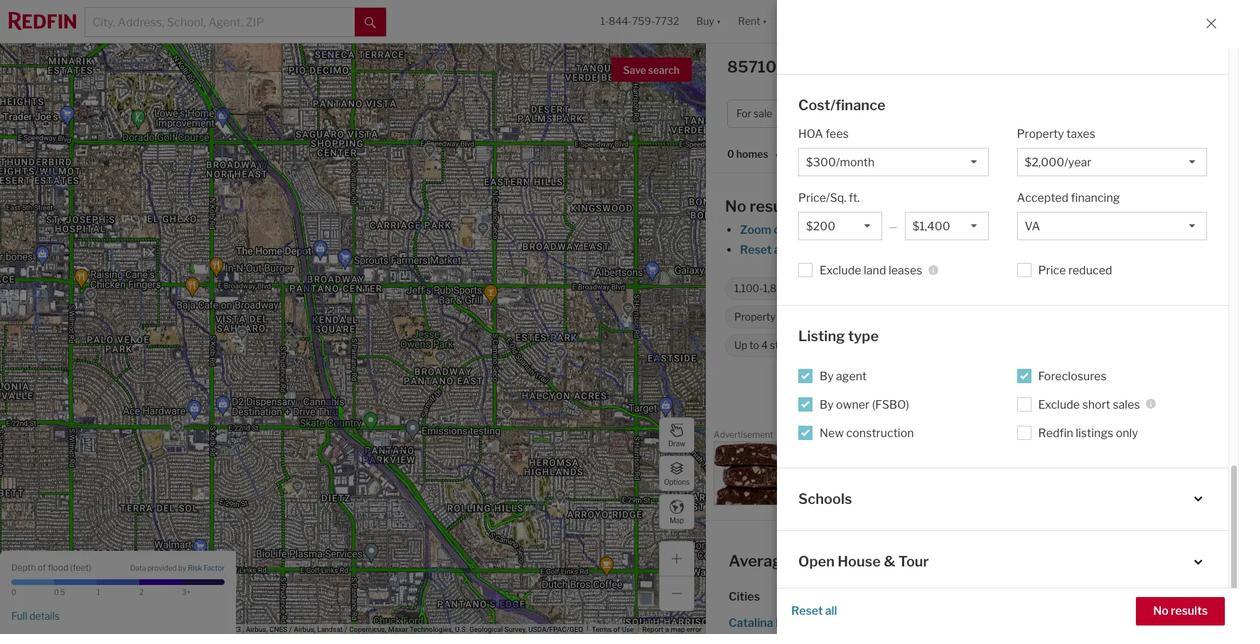 Task type: vqa. For each thing, say whether or not it's contained in the screenshot.
3,535 Sq. Ft.
no



Task type: locate. For each thing, give the bounding box(es) containing it.
1 horizontal spatial property
[[1018, 127, 1065, 141]]

0 horizontal spatial of
[[38, 562, 46, 573]]

walk score® link
[[799, 616, 1208, 635]]

1 vertical spatial 0
[[11, 588, 16, 597]]

map
[[671, 626, 685, 634]]

1 by from the top
[[820, 370, 834, 383]]

list box for accepted financing
[[1018, 212, 1208, 240]]

az left homes
[[784, 58, 806, 76]]

use
[[622, 626, 634, 634]]

sale
[[890, 58, 923, 76]]

type
[[911, 108, 932, 120], [849, 328, 879, 345]]

1 airbus, from the left
[[246, 626, 268, 634]]

2 horizontal spatial of
[[902, 243, 913, 257]]

1 horizontal spatial type
[[911, 108, 932, 120]]

prices
[[840, 552, 886, 571]]

catalina homes for sale
[[729, 617, 854, 630]]

for sale button
[[728, 100, 800, 128]]

1 vertical spatial of
[[38, 562, 46, 573]]

0 horizontal spatial homes
[[737, 148, 769, 160]]

1 vertical spatial reset
[[792, 605, 823, 618]]

of inside "zoom out reset all filters or remove one of your filters below to see more homes"
[[902, 243, 913, 257]]

homes up reduced
[[1075, 243, 1111, 257]]

1 horizontal spatial /
[[345, 626, 348, 634]]

2 vertical spatial of
[[614, 626, 620, 634]]

2 horizontal spatial homes
[[1075, 243, 1111, 257]]

exclude for exclude land leases
[[820, 264, 862, 277]]

price down more
[[1039, 264, 1067, 277]]

1 horizontal spatial no
[[1154, 605, 1169, 618]]

data
[[129, 626, 143, 634]]

by left agent at bottom right
[[820, 370, 834, 383]]

©2023
[[145, 626, 166, 634], [220, 626, 241, 634]]

0 vertical spatial az
[[784, 58, 806, 76]]

1 vertical spatial sale
[[833, 617, 854, 630]]

1 horizontal spatial ft.
[[849, 191, 861, 205]]

insights
[[1175, 62, 1219, 75]]

sale inside button
[[754, 108, 773, 120]]

1 horizontal spatial no results
[[1154, 605, 1209, 618]]

terms of use link
[[592, 626, 634, 634]]

exclude down foreclosures
[[1039, 398, 1081, 412]]

property for property taxes
[[1018, 127, 1065, 141]]

reset all filters button
[[740, 243, 821, 257]]

0 horizontal spatial to
[[750, 340, 760, 352]]

0 horizontal spatial airbus,
[[246, 626, 268, 634]]

85710, up "cities" heading
[[926, 552, 979, 571]]

1 vertical spatial redfin
[[1039, 426, 1074, 440]]

airbus, left the landsat
[[294, 626, 316, 634]]

1 horizontal spatial results
[[1172, 605, 1209, 618]]

1 horizontal spatial exclude
[[1039, 398, 1081, 412]]

to left 4
[[750, 340, 760, 352]]

0 horizontal spatial 0
[[11, 588, 16, 597]]

results inside button
[[1172, 605, 1209, 618]]

land
[[864, 264, 887, 277]]

0
[[728, 148, 735, 160], [11, 588, 16, 597]]

1 horizontal spatial redfin
[[1039, 426, 1074, 440]]

©2023 left ","
[[220, 626, 241, 634]]

data
[[130, 564, 146, 573]]

reset
[[741, 243, 772, 257], [792, 605, 823, 618]]

redfin for redfin listings only
[[1039, 426, 1074, 440]]

map for map
[[670, 516, 684, 525]]

of right one
[[902, 243, 913, 257]]

construction
[[847, 426, 915, 440]]

to left see
[[1010, 243, 1021, 257]]

exclude down or
[[820, 264, 862, 277]]

1 horizontal spatial az
[[982, 552, 1005, 571]]

0 horizontal spatial redfin
[[862, 389, 897, 403]]

)
[[89, 562, 91, 573]]

report a map error link
[[643, 626, 702, 634]]

1 vertical spatial for
[[815, 617, 830, 630]]

homes right catalina
[[776, 617, 812, 630]]

short
[[1083, 398, 1111, 412]]

4
[[762, 340, 768, 352]]

search
[[649, 64, 680, 76]]

to right up
[[809, 311, 819, 323]]

0 horizontal spatial price
[[815, 108, 839, 120]]

pima county link
[[966, 389, 1035, 403]]

redfin down 85710 'link'
[[1039, 426, 1074, 440]]

0 vertical spatial no
[[726, 197, 747, 216]]

ad region
[[714, 441, 1232, 505]]

0 horizontal spatial 85710,
[[728, 58, 781, 76]]

1 vertical spatial results
[[1172, 605, 1209, 618]]

0 vertical spatial price
[[815, 108, 839, 120]]

(
[[70, 562, 73, 573]]

0 horizontal spatial type
[[849, 328, 879, 345]]

save search button
[[611, 58, 692, 82]]

1 vertical spatial report
[[643, 626, 664, 634]]

1 horizontal spatial to
[[809, 311, 819, 323]]

new construction
[[820, 426, 915, 440]]

walk
[[799, 616, 833, 634]]

list box
[[799, 148, 989, 176], [1018, 148, 1208, 176], [799, 212, 883, 240], [905, 212, 989, 240], [1018, 212, 1208, 240]]

reset inside "zoom out reset all filters or remove one of your filters below to see more homes"
[[741, 243, 772, 257]]

0 horizontal spatial reset
[[741, 243, 772, 257]]

2
[[139, 588, 144, 597]]

0 vertical spatial reset
[[741, 243, 772, 257]]

1 vertical spatial no
[[1154, 605, 1169, 618]]

report ad
[[1201, 433, 1232, 440]]

1 horizontal spatial for
[[866, 58, 887, 76]]

property left taxes
[[1018, 127, 1065, 141]]

0 vertical spatial sale
[[754, 108, 773, 120]]

redfin down agent at bottom right
[[862, 389, 897, 403]]

of for depth of flood ( feet )
[[38, 562, 46, 573]]

all inside "zoom out reset all filters or remove one of your filters below to see more homes"
[[774, 243, 786, 257]]

cities
[[729, 590, 761, 604]]

1 horizontal spatial airbus,
[[294, 626, 316, 634]]

0 vertical spatial to
[[1010, 243, 1021, 257]]

0 vertical spatial property
[[1018, 127, 1065, 141]]

/ right cnes
[[289, 626, 292, 634]]

1 vertical spatial 85710,
[[926, 552, 979, 571]]

0 horizontal spatial exclude
[[820, 264, 862, 277]]

ft. right sq.
[[808, 283, 818, 295]]

2 by from the top
[[820, 398, 834, 412]]

homes left •
[[737, 148, 769, 160]]

0 vertical spatial map
[[670, 516, 684, 525]]

by agent
[[820, 370, 867, 383]]

85710, up 'for sale'
[[728, 58, 781, 76]]

0 horizontal spatial report
[[643, 626, 664, 634]]

1 horizontal spatial report
[[1201, 433, 1222, 440]]

1 vertical spatial no results
[[1154, 605, 1209, 618]]

/ right the landsat
[[345, 626, 348, 634]]

list box down "home" on the top of the page
[[799, 148, 989, 176]]

1 vertical spatial ft.
[[808, 283, 818, 295]]

price for price reduced
[[1039, 264, 1067, 277]]

1 horizontal spatial homes
[[776, 617, 812, 630]]

0 for 0 homes • sort : recommended
[[728, 148, 735, 160]]

map region
[[0, 1, 848, 635]]

full details
[[11, 610, 60, 622]]

2 vertical spatial homes
[[776, 617, 812, 630]]

schools
[[799, 491, 853, 508]]

list box down financing
[[1018, 212, 1208, 240]]

0 vertical spatial redfin
[[862, 389, 897, 403]]

©2023 right data
[[145, 626, 166, 634]]

0 vertical spatial exclude
[[820, 264, 862, 277]]

list box up financing
[[1018, 148, 1208, 176]]

0 vertical spatial ft.
[[849, 191, 861, 205]]

by
[[820, 370, 834, 383], [820, 398, 834, 412]]

type inside button
[[911, 108, 932, 120]]

by left owner
[[820, 398, 834, 412]]

pima county
[[966, 389, 1035, 403]]

1 vertical spatial all
[[826, 605, 838, 618]]

exclude
[[820, 264, 862, 277], [1039, 398, 1081, 412]]

report
[[1201, 433, 1222, 440], [643, 626, 664, 634]]

schools link
[[799, 490, 1208, 509]]

type for home type
[[911, 108, 932, 120]]

copernicus,
[[349, 626, 387, 634]]

$2,000/year
[[821, 311, 879, 323]]

0 horizontal spatial ©2023
[[145, 626, 166, 634]]

1 horizontal spatial map
[[670, 516, 684, 525]]

0 horizontal spatial no results
[[726, 197, 802, 216]]

1 horizontal spatial ©2023
[[220, 626, 241, 634]]

redfin
[[862, 389, 897, 403], [1039, 426, 1074, 440]]

financing
[[1072, 191, 1121, 205]]

1
[[97, 588, 100, 597]]

0 left •
[[728, 148, 735, 160]]

report left a at the bottom right
[[643, 626, 664, 634]]

1-844-759-7732
[[601, 15, 680, 27]]

1 vertical spatial type
[[849, 328, 879, 345]]

1 vertical spatial map
[[113, 626, 127, 634]]

2 vertical spatial to
[[750, 340, 760, 352]]

of left use
[[614, 626, 620, 634]]

exclude for exclude short sales
[[1039, 398, 1081, 412]]

technologies,
[[410, 626, 454, 634]]

price
[[815, 108, 839, 120], [1039, 264, 1067, 277]]

for sale
[[737, 108, 773, 120]]

0 vertical spatial of
[[902, 243, 913, 257]]

type down $2,000/year
[[849, 328, 879, 345]]

85710, az homes for sale
[[728, 58, 923, 76]]

0 horizontal spatial filters
[[789, 243, 820, 257]]

ft. right price/sq.
[[849, 191, 861, 205]]

1 horizontal spatial of
[[614, 626, 620, 634]]

0 vertical spatial by
[[820, 370, 834, 383]]

0 horizontal spatial property
[[735, 311, 776, 323]]

0 horizontal spatial all
[[774, 243, 786, 257]]

of
[[902, 243, 913, 257], [38, 562, 46, 573], [614, 626, 620, 634]]

type for listing type
[[849, 328, 879, 345]]

price up hoa fees
[[815, 108, 839, 120]]

to inside "zoom out reset all filters or remove one of your filters below to see more homes"
[[1010, 243, 1021, 257]]

85710
[[1049, 389, 1084, 403]]

flood
[[48, 562, 68, 573]]

price reduced
[[1039, 264, 1113, 277]]

property
[[1018, 127, 1065, 141], [735, 311, 776, 323]]

airbus,
[[246, 626, 268, 634], [294, 626, 316, 634]]

1 horizontal spatial price
[[1039, 264, 1067, 277]]

844-
[[609, 15, 633, 27]]

0 horizontal spatial az
[[784, 58, 806, 76]]

new
[[820, 426, 845, 440]]

2 horizontal spatial to
[[1010, 243, 1021, 257]]

1 horizontal spatial sale
[[833, 617, 854, 630]]

1 vertical spatial to
[[809, 311, 819, 323]]

0 horizontal spatial results
[[750, 197, 802, 216]]

0 horizontal spatial map
[[113, 626, 127, 634]]

1 horizontal spatial reset
[[792, 605, 823, 618]]

of left flood
[[38, 562, 46, 573]]

map down options
[[670, 516, 684, 525]]

price button
[[806, 100, 866, 128]]

property tax up to $2,000/year
[[735, 311, 879, 323]]

filters left or
[[789, 243, 820, 257]]

0 up 'full' on the left of page
[[11, 588, 16, 597]]

1 vertical spatial exclude
[[1039, 398, 1081, 412]]

0 inside 0 homes • sort : recommended
[[728, 148, 735, 160]]

0 vertical spatial report
[[1201, 433, 1222, 440]]

recommended button
[[809, 148, 895, 161]]

0 horizontal spatial ft.
[[808, 283, 818, 295]]

property down 1,100-
[[735, 311, 776, 323]]

1 vertical spatial price
[[1039, 264, 1067, 277]]

all
[[774, 243, 786, 257], [826, 605, 838, 618]]

filters right your
[[942, 243, 973, 257]]

map inside button
[[670, 516, 684, 525]]

0 vertical spatial 0
[[728, 148, 735, 160]]

homes inside 0 homes • sort : recommended
[[737, 148, 769, 160]]

1 horizontal spatial 85710,
[[926, 552, 979, 571]]

for
[[737, 108, 752, 120]]

risk
[[188, 564, 202, 573]]

759-
[[633, 15, 655, 27]]

price/sq.
[[799, 191, 847, 205]]

0 vertical spatial type
[[911, 108, 932, 120]]

0 vertical spatial all
[[774, 243, 786, 257]]

reset all button
[[792, 598, 838, 626]]

see
[[1023, 243, 1042, 257]]

no results button
[[1137, 598, 1226, 626]]

hoa
[[799, 127, 824, 141]]

1 horizontal spatial all
[[826, 605, 838, 618]]

0 vertical spatial 85710,
[[728, 58, 781, 76]]

full details button
[[11, 610, 60, 623]]

leases
[[889, 264, 923, 277]]

0 vertical spatial homes
[[737, 148, 769, 160]]

taxes
[[1067, 127, 1096, 141]]

list box up or
[[799, 212, 883, 240]]

az up "cities" heading
[[982, 552, 1005, 571]]

1 vertical spatial homes
[[1075, 243, 1111, 257]]

0 horizontal spatial /
[[289, 626, 292, 634]]

1 vertical spatial property
[[735, 311, 776, 323]]

0 vertical spatial results
[[750, 197, 802, 216]]

1 vertical spatial by
[[820, 398, 834, 412]]

report left ad
[[1201, 433, 1222, 440]]

recommended
[[811, 148, 884, 160]]

map left data
[[113, 626, 127, 634]]

redfin for redfin link
[[862, 389, 897, 403]]

catalina
[[729, 617, 774, 630]]

report inside button
[[1201, 433, 1222, 440]]

price inside button
[[815, 108, 839, 120]]

0 horizontal spatial sale
[[754, 108, 773, 120]]

airbus, right ","
[[246, 626, 268, 634]]

price/sq. ft.
[[799, 191, 861, 205]]

type right "home" on the top of the page
[[911, 108, 932, 120]]

1 horizontal spatial filters
[[942, 243, 973, 257]]

open house & tour link
[[799, 553, 1208, 572]]

home
[[881, 108, 909, 120]]

cost/finance
[[799, 96, 886, 113]]

1,100-
[[735, 283, 764, 295]]

0 vertical spatial for
[[866, 58, 887, 76]]

advertisement
[[714, 430, 774, 440]]

1 horizontal spatial 0
[[728, 148, 735, 160]]



Task type: describe. For each thing, give the bounding box(es) containing it.
list box for property taxes
[[1018, 148, 1208, 176]]

draw
[[669, 439, 686, 448]]

out
[[774, 223, 792, 237]]

feet
[[73, 562, 89, 573]]

no results inside button
[[1154, 605, 1209, 618]]

cnes
[[270, 626, 287, 634]]

foreclosures
[[1039, 370, 1107, 383]]

list box up your
[[905, 212, 989, 240]]

list box for hoa fees
[[799, 148, 989, 176]]

maxar
[[388, 626, 408, 634]]

reset all
[[792, 605, 838, 618]]

a
[[666, 626, 670, 634]]

full
[[11, 610, 27, 622]]

score®
[[836, 616, 884, 634]]

0 for 0
[[11, 588, 16, 597]]

survey,
[[505, 626, 527, 634]]

draw button
[[659, 418, 695, 453]]

average
[[729, 552, 791, 571]]

submit search image
[[365, 17, 376, 28]]

built after 2023
[[841, 340, 914, 352]]

market
[[1134, 62, 1173, 75]]

1 vertical spatial az
[[982, 552, 1005, 571]]

home
[[795, 552, 837, 571]]

homes inside "zoom out reset all filters or remove one of your filters below to see more homes"
[[1075, 243, 1111, 257]]

report for report a map error
[[643, 626, 664, 634]]

zoom
[[741, 223, 772, 237]]

map data ©2023 google  imagery ©2023 , airbus, cnes / airbus, landsat / copernicus, maxar technologies, u.s. geological survey, usda/fpac/geo
[[113, 626, 584, 634]]

terms
[[592, 626, 612, 634]]

listings
[[1076, 426, 1114, 440]]

google image
[[4, 616, 51, 635]]

—
[[890, 221, 898, 233]]

accepted
[[1018, 191, 1069, 205]]

property for property tax up to $2,000/year
[[735, 311, 776, 323]]

price for price
[[815, 108, 839, 120]]

map button
[[659, 494, 695, 530]]

google
[[168, 626, 190, 634]]

house
[[838, 553, 881, 571]]

0 vertical spatial no results
[[726, 197, 802, 216]]

no inside button
[[1154, 605, 1169, 618]]

remove
[[837, 243, 877, 257]]

fees
[[826, 127, 849, 141]]

map for map data ©2023 google  imagery ©2023 , airbus, cnes / airbus, landsat / copernicus, maxar technologies, u.s. geological survey, usda/fpac/geo
[[113, 626, 127, 634]]

2 / from the left
[[345, 626, 348, 634]]

reduced
[[1069, 264, 1113, 277]]

2 airbus, from the left
[[294, 626, 316, 634]]

1,100-1,800 sq. ft.
[[735, 283, 818, 295]]

your
[[916, 243, 940, 257]]

report ad button
[[1201, 433, 1232, 443]]

1 ©2023 from the left
[[145, 626, 166, 634]]

•
[[776, 149, 779, 161]]

below
[[975, 243, 1007, 257]]

exclude land leases
[[820, 264, 923, 277]]

by for by agent
[[820, 370, 834, 383]]

landsat
[[317, 626, 343, 634]]

terms of use
[[592, 626, 634, 634]]

by for by owner (fsbo)
[[820, 398, 834, 412]]

redfin listings only
[[1039, 426, 1139, 440]]

1-
[[601, 15, 609, 27]]

remove up to 4 stories image
[[809, 341, 818, 350]]

1,800
[[764, 283, 791, 295]]

after
[[864, 340, 887, 352]]

report for report ad
[[1201, 433, 1222, 440]]

save search
[[624, 64, 680, 76]]

0 horizontal spatial no
[[726, 197, 747, 216]]

by
[[178, 564, 186, 573]]

depth of flood ( feet )
[[11, 562, 91, 573]]

imagery
[[192, 626, 218, 634]]

open house & tour
[[799, 553, 930, 571]]

1 / from the left
[[289, 626, 292, 634]]

more
[[1045, 243, 1073, 257]]

accepted financing
[[1018, 191, 1121, 205]]

:
[[807, 148, 809, 160]]

sort
[[786, 148, 807, 160]]

(fsbo)
[[873, 398, 910, 412]]

ad
[[1224, 433, 1232, 440]]

85710 link
[[1049, 389, 1084, 403]]

geological
[[470, 626, 503, 634]]

factor
[[204, 564, 225, 573]]

all inside "button"
[[826, 605, 838, 618]]

owner
[[837, 398, 870, 412]]

1 filters from the left
[[789, 243, 820, 257]]

stories
[[770, 340, 802, 352]]

up
[[735, 340, 748, 352]]

hoa fees
[[799, 127, 849, 141]]

listing type
[[799, 328, 879, 345]]

home type button
[[872, 100, 959, 128]]

2 ©2023 from the left
[[220, 626, 241, 634]]

3+
[[182, 588, 191, 597]]

0 horizontal spatial for
[[815, 617, 830, 630]]

sq.
[[793, 283, 806, 295]]

redfin link
[[862, 389, 897, 403]]

property taxes
[[1018, 127, 1096, 141]]

county
[[996, 389, 1035, 403]]

zoom out button
[[740, 223, 793, 237]]

report a map error
[[643, 626, 702, 634]]

homes for 0 homes • sort : recommended
[[737, 148, 769, 160]]

reset inside "button"
[[792, 605, 823, 618]]

agent
[[837, 370, 867, 383]]

cities heading
[[729, 590, 1217, 605]]

homes for catalina homes for sale
[[776, 617, 812, 630]]

average home prices near 85710, az
[[729, 552, 1005, 571]]

sales
[[1114, 398, 1141, 412]]

2 filters from the left
[[942, 243, 973, 257]]

of for terms of use
[[614, 626, 620, 634]]

&
[[884, 553, 896, 571]]

usda/fpac/geo
[[529, 626, 584, 634]]

only
[[1117, 426, 1139, 440]]

provided
[[148, 564, 177, 573]]



